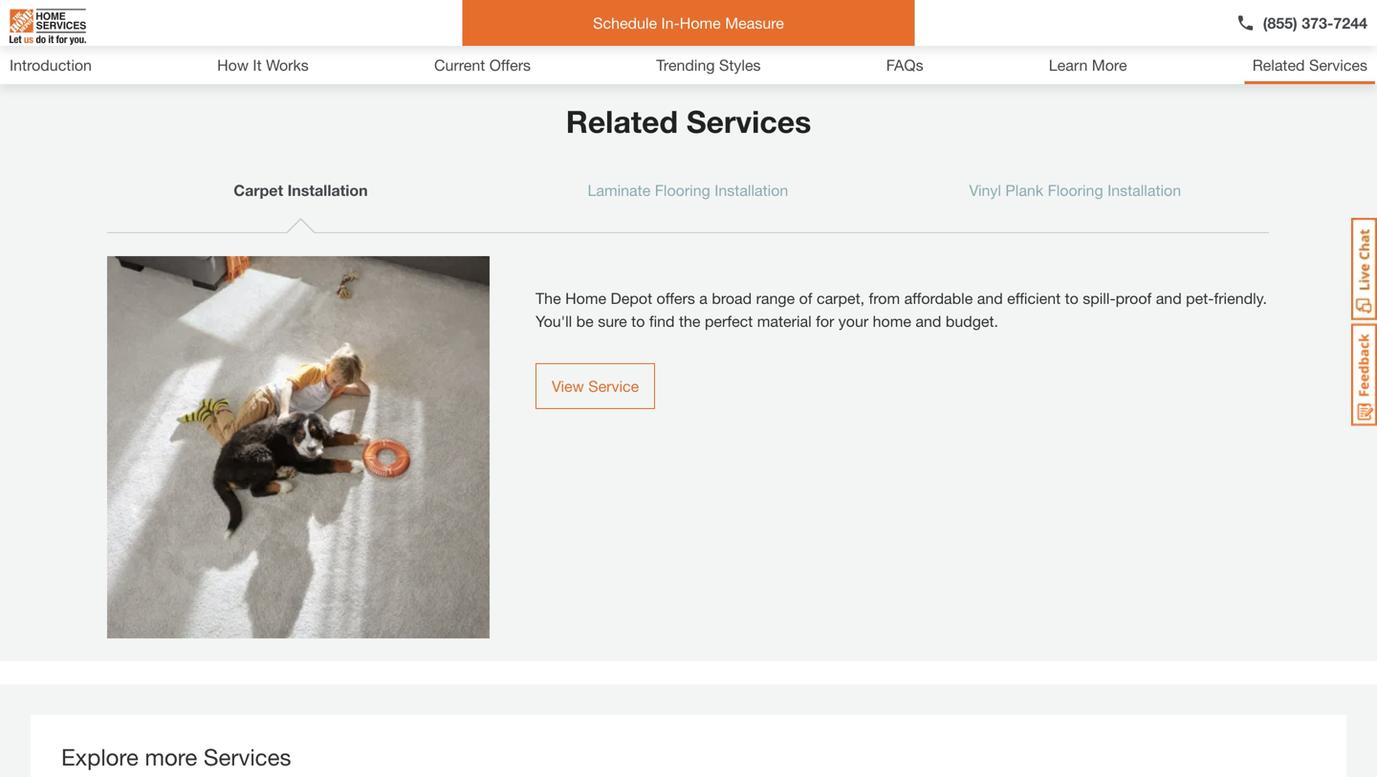 Task type: vqa. For each thing, say whether or not it's contained in the screenshot.
rightmost Home
yes



Task type: describe. For each thing, give the bounding box(es) containing it.
view service
[[552, 377, 639, 396]]

1 flooring from the left
[[655, 181, 711, 200]]

carpet,
[[817, 289, 865, 308]]

vinyl plank flooring installation
[[970, 181, 1182, 200]]

pet-
[[1187, 289, 1215, 308]]

styles
[[720, 56, 761, 74]]

7244
[[1334, 14, 1368, 32]]

schedule in-home measure
[[593, 14, 785, 32]]

carpet
[[234, 181, 283, 200]]

home inside button
[[680, 14, 721, 32]]

trending
[[657, 56, 715, 74]]

home inside the home depot offers a broad range of carpet, from affordable and efficient to spill-proof and pet-friendly. you'll be sure to find the perfect material for your home and budget.
[[566, 289, 607, 308]]

0 horizontal spatial services
[[204, 744, 291, 771]]

2 flooring from the left
[[1048, 181, 1104, 200]]

1 vertical spatial related
[[566, 103, 678, 140]]

it
[[253, 56, 262, 74]]

range
[[756, 289, 795, 308]]

affordable
[[905, 289, 973, 308]]

laminate flooring installation
[[588, 181, 789, 200]]

trending styles
[[657, 56, 761, 74]]

efficient
[[1008, 289, 1061, 308]]

more
[[145, 744, 197, 771]]

0 horizontal spatial and
[[916, 312, 942, 331]]

learn more
[[1049, 56, 1128, 74]]

faqs
[[887, 56, 924, 74]]

in-
[[662, 14, 680, 32]]

live chat image
[[1352, 218, 1378, 321]]

plank
[[1006, 181, 1044, 200]]

sure
[[598, 312, 627, 331]]

home
[[873, 312, 912, 331]]

material
[[758, 312, 812, 331]]

learn
[[1049, 56, 1088, 74]]

introduction
[[10, 56, 92, 74]]

works
[[266, 56, 309, 74]]

1 installation from the left
[[288, 181, 368, 200]]

view
[[552, 377, 584, 396]]

the
[[536, 289, 561, 308]]

of
[[800, 289, 813, 308]]

explore more services
[[61, 744, 291, 771]]

1 horizontal spatial and
[[978, 289, 1004, 308]]

1 horizontal spatial services
[[687, 103, 812, 140]]

spill-
[[1083, 289, 1116, 308]]

1 horizontal spatial to
[[1066, 289, 1079, 308]]

offers
[[657, 289, 696, 308]]

how it works
[[217, 56, 309, 74]]

do it for you logo image
[[10, 1, 86, 53]]

0 horizontal spatial related services
[[566, 103, 812, 140]]

(855)
[[1264, 14, 1298, 32]]

perfect
[[705, 312, 753, 331]]

schedule in-home measure button
[[462, 0, 915, 46]]

for
[[816, 312, 835, 331]]



Task type: locate. For each thing, give the bounding box(es) containing it.
0 vertical spatial to
[[1066, 289, 1079, 308]]

explore
[[61, 744, 139, 771]]

measure
[[726, 14, 785, 32]]

related services down (855) 373-7244
[[1253, 56, 1368, 74]]

to
[[1066, 289, 1079, 308], [632, 312, 645, 331]]

schedule
[[593, 14, 657, 32]]

to left find
[[632, 312, 645, 331]]

your
[[839, 312, 869, 331]]

0 horizontal spatial to
[[632, 312, 645, 331]]

services down styles
[[687, 103, 812, 140]]

from
[[869, 289, 901, 308]]

1 vertical spatial to
[[632, 312, 645, 331]]

you'll
[[536, 312, 572, 331]]

carpet installation
[[234, 181, 368, 200]]

1 horizontal spatial flooring
[[1048, 181, 1104, 200]]

373-
[[1303, 14, 1334, 32]]

home up trending styles
[[680, 14, 721, 32]]

be
[[577, 312, 594, 331]]

services
[[1310, 56, 1368, 74], [687, 103, 812, 140], [204, 744, 291, 771]]

service
[[589, 377, 639, 396]]

the
[[679, 312, 701, 331]]

current
[[434, 56, 485, 74]]

related
[[1253, 56, 1306, 74], [566, 103, 678, 140]]

1 horizontal spatial related services
[[1253, 56, 1368, 74]]

broad
[[712, 289, 752, 308]]

how
[[217, 56, 249, 74]]

1 horizontal spatial installation
[[715, 181, 789, 200]]

flooring right laminate
[[655, 181, 711, 200]]

home up be
[[566, 289, 607, 308]]

(855) 373-7244
[[1264, 14, 1368, 32]]

and left pet-
[[1157, 289, 1182, 308]]

and down affordable
[[916, 312, 942, 331]]

0 horizontal spatial home
[[566, 289, 607, 308]]

1 vertical spatial home
[[566, 289, 607, 308]]

1 horizontal spatial home
[[680, 14, 721, 32]]

depot
[[611, 289, 653, 308]]

budget.
[[946, 312, 999, 331]]

related services
[[1253, 56, 1368, 74], [566, 103, 812, 140]]

services right more
[[204, 744, 291, 771]]

related up laminate
[[566, 103, 678, 140]]

1 horizontal spatial related
[[1253, 56, 1306, 74]]

flooring right plank
[[1048, 181, 1104, 200]]

1 vertical spatial related services
[[566, 103, 812, 140]]

related services down trending
[[566, 103, 812, 140]]

home
[[680, 14, 721, 32], [566, 289, 607, 308]]

to left spill-
[[1066, 289, 1079, 308]]

0 horizontal spatial flooring
[[655, 181, 711, 200]]

view service link
[[536, 364, 656, 410]]

and up budget.
[[978, 289, 1004, 308]]

proof
[[1116, 289, 1152, 308]]

2 vertical spatial services
[[204, 744, 291, 771]]

more
[[1093, 56, 1128, 74]]

feedback link image
[[1352, 323, 1378, 427]]

2 horizontal spatial services
[[1310, 56, 1368, 74]]

vinyl
[[970, 181, 1002, 200]]

2 horizontal spatial installation
[[1108, 181, 1182, 200]]

related down (855)
[[1253, 56, 1306, 74]]

services down 7244
[[1310, 56, 1368, 74]]

2 horizontal spatial and
[[1157, 289, 1182, 308]]

1 vertical spatial services
[[687, 103, 812, 140]]

the home depot offers a broad range of carpet, from affordable and efficient to spill-proof and pet-friendly. you'll be sure to find the perfect material for your home and budget.
[[536, 289, 1268, 331]]

3 installation from the left
[[1108, 181, 1182, 200]]

0 horizontal spatial installation
[[288, 181, 368, 200]]

and
[[978, 289, 1004, 308], [1157, 289, 1182, 308], [916, 312, 942, 331]]

0 vertical spatial services
[[1310, 56, 1368, 74]]

laminate
[[588, 181, 651, 200]]

installation
[[288, 181, 368, 200], [715, 181, 789, 200], [1108, 181, 1182, 200]]

current offers
[[434, 56, 531, 74]]

friendly.
[[1215, 289, 1268, 308]]

(855) 373-7244 link
[[1237, 11, 1368, 34]]

find
[[650, 312, 675, 331]]

offers
[[490, 56, 531, 74]]

2 installation from the left
[[715, 181, 789, 200]]

0 vertical spatial related services
[[1253, 56, 1368, 74]]

0 vertical spatial home
[[680, 14, 721, 32]]

0 horizontal spatial related
[[566, 103, 678, 140]]

flooring
[[655, 181, 711, 200], [1048, 181, 1104, 200]]

0 vertical spatial related
[[1253, 56, 1306, 74]]

a
[[700, 289, 708, 308]]



